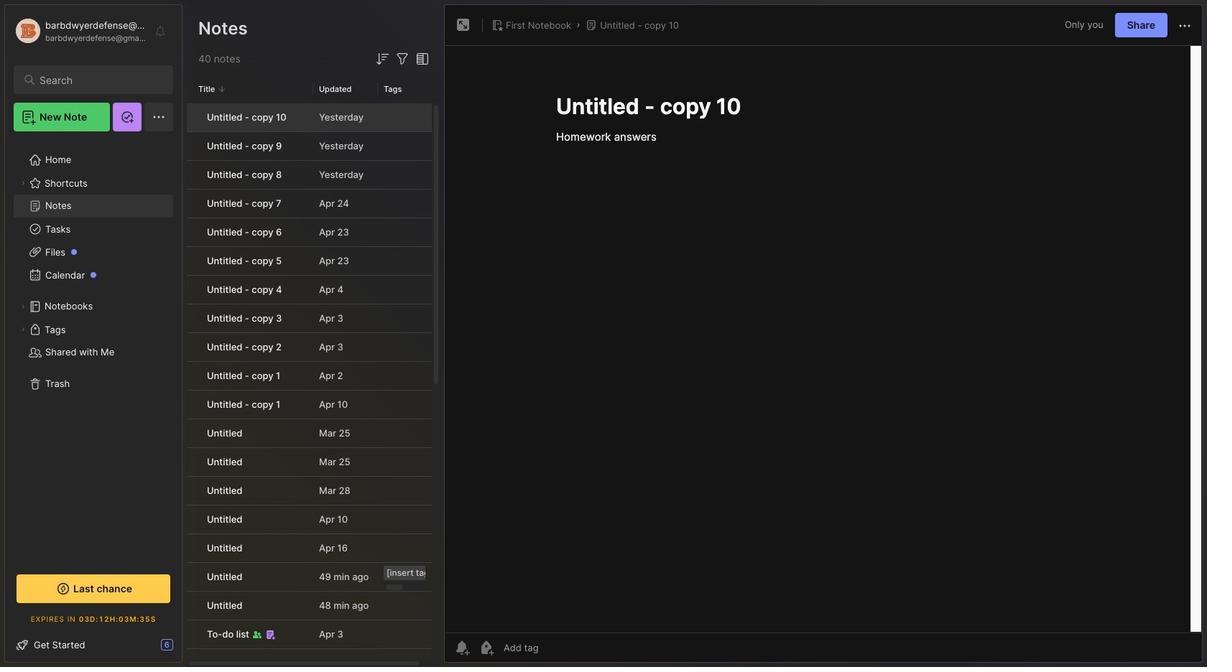 Task type: locate. For each thing, give the bounding box(es) containing it.
More actions field
[[1176, 16, 1194, 34]]

7 cell from the top
[[187, 276, 198, 304]]

5 cell from the top
[[187, 218, 198, 246]]

9 cell from the top
[[187, 333, 198, 361]]

3 cell from the top
[[187, 161, 198, 189]]

11 cell from the top
[[187, 391, 198, 419]]

20 cell from the top
[[187, 650, 198, 668]]

cell
[[187, 103, 198, 132], [187, 132, 198, 160], [187, 161, 198, 189], [187, 190, 198, 218], [187, 218, 198, 246], [187, 247, 198, 275], [187, 276, 198, 304], [187, 305, 198, 333], [187, 333, 198, 361], [187, 362, 198, 390], [187, 391, 198, 419], [187, 420, 198, 448], [187, 448, 198, 476], [187, 477, 198, 505], [187, 506, 198, 534], [187, 535, 198, 563], [187, 563, 198, 591], [187, 592, 198, 620], [187, 621, 198, 649], [187, 650, 198, 668]]

tree
[[5, 140, 182, 559]]

12 cell from the top
[[187, 420, 198, 448]]

note window element
[[444, 4, 1203, 667]]

17 cell from the top
[[187, 563, 198, 591]]

Note Editor text field
[[445, 45, 1202, 633]]

2 cell from the top
[[187, 132, 198, 160]]

Add tag field
[[502, 642, 611, 655]]

tree inside 'main' element
[[5, 140, 182, 559]]

16 cell from the top
[[187, 535, 198, 563]]

expand notebooks image
[[19, 303, 27, 311]]

row group
[[187, 103, 461, 668]]

View options field
[[411, 50, 431, 68]]

None search field
[[40, 71, 160, 88]]

expand tags image
[[19, 326, 27, 334]]

19 cell from the top
[[187, 621, 198, 649]]

add filters image
[[394, 50, 411, 68]]

Sort options field
[[374, 50, 391, 68]]



Task type: describe. For each thing, give the bounding box(es) containing it.
add tag image
[[478, 640, 495, 657]]

none search field inside 'main' element
[[40, 71, 160, 88]]

more actions image
[[1176, 17, 1194, 34]]

main element
[[0, 0, 187, 668]]

1 cell from the top
[[187, 103, 198, 132]]

click to collapse image
[[181, 641, 192, 658]]

add a reminder image
[[453, 640, 471, 657]]

10 cell from the top
[[187, 362, 198, 390]]

18 cell from the top
[[187, 592, 198, 620]]

6 cell from the top
[[187, 247, 198, 275]]

expand note image
[[455, 17, 472, 34]]

13 cell from the top
[[187, 448, 198, 476]]

Account field
[[14, 17, 147, 45]]

15 cell from the top
[[187, 506, 198, 534]]

Help and Learning task checklist field
[[5, 634, 182, 657]]

Add filters field
[[394, 50, 411, 68]]

4 cell from the top
[[187, 190, 198, 218]]

Search text field
[[40, 73, 160, 87]]

14 cell from the top
[[187, 477, 198, 505]]

8 cell from the top
[[187, 305, 198, 333]]



Task type: vqa. For each thing, say whether or not it's contained in the screenshot.
with
no



